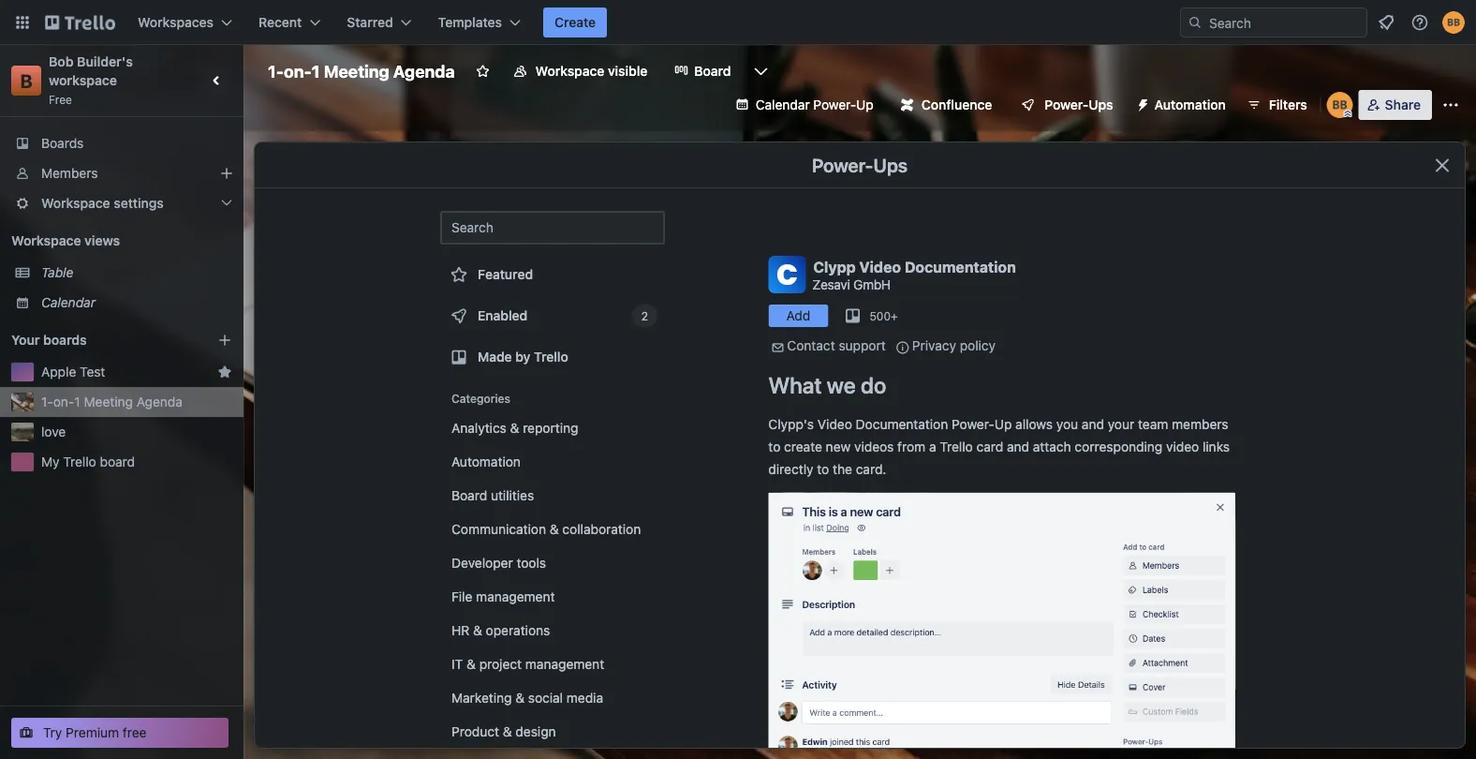 Task type: describe. For each thing, give the bounding box(es) containing it.
create button
[[544, 7, 607, 37]]

marketing & social media
[[452, 690, 604, 706]]

calendar for calendar
[[41, 295, 96, 310]]

file
[[452, 589, 473, 604]]

hr & operations
[[452, 623, 550, 638]]

my
[[41, 454, 60, 469]]

calendar power-up
[[756, 97, 874, 112]]

1-on-1 meeting agenda inside board name text box
[[268, 61, 455, 81]]

zesavi
[[813, 276, 850, 292]]

workspace for workspace visible
[[536, 63, 605, 79]]

power- inside the clypp's video documentation power-up allows you and your team members to create new videos from a trello card and attach corresponding video links directly to the card.
[[952, 417, 995, 432]]

clypp's
[[769, 417, 814, 432]]

love
[[41, 424, 66, 440]]

& for design
[[503, 724, 512, 739]]

ups inside button
[[1089, 97, 1114, 112]]

& for project
[[467, 656, 476, 672]]

create
[[555, 15, 596, 30]]

directly
[[769, 462, 814, 477]]

switch to… image
[[13, 13, 32, 32]]

allows
[[1016, 417, 1053, 432]]

workspace for workspace settings
[[41, 195, 110, 211]]

workspaces button
[[127, 7, 244, 37]]

policy
[[960, 338, 996, 353]]

create
[[784, 439, 823, 454]]

1- inside board name text box
[[268, 61, 284, 81]]

it & project management link
[[440, 649, 665, 679]]

collaboration
[[563, 521, 641, 537]]

my trello board
[[41, 454, 135, 469]]

0 horizontal spatial bob builder (bobbuilder40) image
[[1328, 92, 1354, 118]]

bob
[[49, 54, 74, 69]]

board for board
[[695, 63, 731, 79]]

reporting
[[523, 420, 579, 436]]

& for social
[[516, 690, 525, 706]]

try premium free
[[43, 725, 147, 740]]

workspace for workspace views
[[11, 233, 81, 248]]

sm image inside automation button
[[1129, 90, 1155, 116]]

analytics & reporting
[[452, 420, 579, 436]]

clypp power-up image
[[769, 492, 1237, 759]]

developer
[[452, 555, 513, 571]]

video for clypp
[[860, 258, 901, 276]]

sm image
[[894, 338, 913, 357]]

developer tools link
[[440, 548, 665, 578]]

0 notifications image
[[1376, 11, 1398, 34]]

card.
[[856, 462, 887, 477]]

tools
[[517, 555, 546, 571]]

calendar link
[[41, 293, 232, 312]]

members link
[[0, 158, 244, 188]]

featured
[[478, 267, 533, 282]]

agenda inside board name text box
[[393, 61, 455, 81]]

this member is an admin of this board. image
[[1344, 110, 1353, 118]]

apple test
[[41, 364, 105, 380]]

b
[[20, 69, 32, 91]]

confluence
[[922, 97, 993, 112]]

b link
[[11, 66, 41, 96]]

primary element
[[0, 0, 1477, 45]]

corresponding
[[1075, 439, 1163, 454]]

it
[[452, 656, 463, 672]]

+
[[891, 309, 898, 322]]

workspace settings
[[41, 195, 164, 211]]

add board image
[[217, 333, 232, 348]]

0 horizontal spatial 1-on-1 meeting agenda
[[41, 394, 183, 410]]

share button
[[1359, 90, 1433, 120]]

we
[[827, 372, 856, 398]]

free
[[123, 725, 147, 740]]

templates
[[438, 15, 502, 30]]

you
[[1057, 417, 1079, 432]]

privacy policy link
[[913, 338, 996, 353]]

Board name text field
[[259, 56, 465, 86]]

categories
[[452, 392, 511, 405]]

back to home image
[[45, 7, 115, 37]]

filters button
[[1241, 90, 1314, 120]]

show menu image
[[1442, 96, 1461, 114]]

product & design
[[452, 724, 556, 739]]

hr
[[452, 623, 470, 638]]

trello inside the clypp's video documentation power-up allows you and your team members to create new videos from a trello card and attach corresponding video links directly to the card.
[[940, 439, 973, 454]]

analytics & reporting link
[[440, 413, 665, 443]]

your boards with 4 items element
[[11, 329, 189, 351]]

0 vertical spatial to
[[769, 439, 781, 454]]

2
[[642, 309, 648, 322]]

up inside calendar power-up link
[[857, 97, 874, 112]]

boards link
[[0, 128, 244, 158]]

500
[[870, 309, 891, 322]]

workspace visible button
[[502, 56, 659, 86]]

try
[[43, 725, 62, 740]]

featured link
[[440, 256, 665, 293]]

automation inside automation button
[[1155, 97, 1226, 112]]

apple test link
[[41, 363, 210, 381]]

it & project management
[[452, 656, 605, 672]]

1 vertical spatial ups
[[874, 154, 908, 176]]

1 vertical spatial 1
[[74, 394, 80, 410]]

starred button
[[336, 7, 423, 37]]

file management
[[452, 589, 555, 604]]

file management link
[[440, 582, 665, 612]]

your boards
[[11, 332, 87, 348]]

card
[[977, 439, 1004, 454]]

hr & operations link
[[440, 616, 665, 646]]

documentation for clypp
[[905, 258, 1017, 276]]

bob builder (bobbuilder40) image inside primary element
[[1443, 11, 1466, 34]]

contact support link
[[788, 338, 886, 353]]

apple
[[41, 364, 76, 380]]

board
[[100, 454, 135, 469]]

1 vertical spatial 1-
[[41, 394, 53, 410]]



Task type: locate. For each thing, give the bounding box(es) containing it.
workspace views
[[11, 233, 120, 248]]

500 +
[[870, 309, 898, 322]]

recent button
[[247, 7, 332, 37]]

1 horizontal spatial power-ups
[[1045, 97, 1114, 112]]

sm image down add 'button'
[[769, 338, 788, 357]]

operations
[[486, 623, 550, 638]]

views
[[84, 233, 120, 248]]

0 vertical spatial and
[[1082, 417, 1105, 432]]

confluence button
[[890, 90, 1004, 120]]

& inside marketing & social media link
[[516, 690, 525, 706]]

power- inside button
[[1045, 97, 1089, 112]]

board left the utilities
[[452, 488, 487, 503]]

0 vertical spatial board
[[695, 63, 731, 79]]

up
[[857, 97, 874, 112], [995, 417, 1012, 432]]

calendar down "table"
[[41, 295, 96, 310]]

from
[[898, 439, 926, 454]]

made by trello
[[478, 349, 569, 365]]

and down allows
[[1007, 439, 1030, 454]]

1 vertical spatial bob builder (bobbuilder40) image
[[1328, 92, 1354, 118]]

1 vertical spatial documentation
[[856, 417, 949, 432]]

marketing
[[452, 690, 512, 706]]

add button
[[769, 305, 829, 327]]

bob builder (bobbuilder40) image
[[1443, 11, 1466, 34], [1328, 92, 1354, 118]]

0 horizontal spatial ups
[[874, 154, 908, 176]]

2 horizontal spatial trello
[[940, 439, 973, 454]]

0 horizontal spatial agenda
[[137, 394, 183, 410]]

& inside product & design link
[[503, 724, 512, 739]]

do
[[861, 372, 887, 398]]

board for board utilities
[[452, 488, 487, 503]]

automation link
[[440, 447, 665, 477]]

1 horizontal spatial meeting
[[324, 61, 390, 81]]

filters
[[1270, 97, 1308, 112]]

1 horizontal spatial on-
[[284, 61, 312, 81]]

0 vertical spatial 1-on-1 meeting agenda
[[268, 61, 455, 81]]

members
[[41, 165, 98, 181]]

try premium free button
[[11, 718, 229, 748]]

1- down recent
[[268, 61, 284, 81]]

documentation up from
[[856, 417, 949, 432]]

ups left automation button
[[1089, 97, 1114, 112]]

0 vertical spatial automation
[[1155, 97, 1226, 112]]

workspace inside dropdown button
[[41, 195, 110, 211]]

1 vertical spatial agenda
[[137, 394, 183, 410]]

media
[[567, 690, 604, 706]]

1 horizontal spatial trello
[[534, 349, 569, 365]]

recent
[[259, 15, 302, 30]]

test
[[80, 364, 105, 380]]

and
[[1082, 417, 1105, 432], [1007, 439, 1030, 454]]

board
[[695, 63, 731, 79], [452, 488, 487, 503]]

Search field
[[1203, 8, 1367, 37]]

documentation
[[905, 258, 1017, 276], [856, 417, 949, 432]]

up inside the clypp's video documentation power-up allows you and your team members to create new videos from a trello card and attach corresponding video links directly to the card.
[[995, 417, 1012, 432]]

on- inside board name text box
[[284, 61, 312, 81]]

trello
[[534, 349, 569, 365], [940, 439, 973, 454], [63, 454, 96, 469]]

video inside clypp video documentation zesavi gmbh
[[860, 258, 901, 276]]

video for clypp's
[[818, 417, 853, 432]]

trello right a
[[940, 439, 973, 454]]

0 vertical spatial 1-
[[268, 61, 284, 81]]

trello right my
[[63, 454, 96, 469]]

design
[[516, 724, 556, 739]]

settings
[[114, 195, 164, 211]]

power-ups inside button
[[1045, 97, 1114, 112]]

1 horizontal spatial board
[[695, 63, 731, 79]]

1 vertical spatial on-
[[53, 394, 74, 410]]

0 vertical spatial bob builder (bobbuilder40) image
[[1443, 11, 1466, 34]]

clypp's video documentation power-up allows you and your team members to create new videos from a trello card and attach corresponding video links directly to the card.
[[769, 417, 1230, 477]]

1 vertical spatial and
[[1007, 439, 1030, 454]]

1 vertical spatial 1-on-1 meeting agenda
[[41, 394, 183, 410]]

boards
[[43, 332, 87, 348]]

0 horizontal spatial on-
[[53, 394, 74, 410]]

videos
[[855, 439, 894, 454]]

Search text field
[[440, 211, 665, 245]]

starred icon image
[[217, 365, 232, 380]]

& right analytics
[[510, 420, 520, 436]]

documentation inside the clypp's video documentation power-up allows you and your team members to create new videos from a trello card and attach corresponding video links directly to the card.
[[856, 417, 949, 432]]

to left the
[[817, 462, 830, 477]]

1 horizontal spatial agenda
[[393, 61, 455, 81]]

starred
[[347, 15, 393, 30]]

by
[[516, 349, 531, 365]]

developer tools
[[452, 555, 546, 571]]

& right hr
[[473, 623, 482, 638]]

1 horizontal spatial bob builder (bobbuilder40) image
[[1443, 11, 1466, 34]]

1 horizontal spatial 1
[[312, 61, 320, 81]]

1-on-1 meeting agenda down "starred"
[[268, 61, 455, 81]]

workspace down members
[[41, 195, 110, 211]]

0 vertical spatial up
[[857, 97, 874, 112]]

meeting down "starred"
[[324, 61, 390, 81]]

star or unstar board image
[[476, 64, 491, 79]]

clypp
[[814, 258, 856, 276]]

up left confluence icon
[[857, 97, 874, 112]]

agenda inside 1-on-1 meeting agenda link
[[137, 394, 183, 410]]

1 vertical spatial board
[[452, 488, 487, 503]]

2 vertical spatial workspace
[[11, 233, 81, 248]]

1 down recent popup button
[[312, 61, 320, 81]]

1 inside board name text box
[[312, 61, 320, 81]]

sm image right power-ups button
[[1129, 90, 1155, 116]]

workspace down create button
[[536, 63, 605, 79]]

automation down search icon
[[1155, 97, 1226, 112]]

automation
[[1155, 97, 1226, 112], [452, 454, 521, 469]]

support
[[839, 338, 886, 353]]

calendar power-up link
[[724, 90, 885, 120]]

1 horizontal spatial video
[[860, 258, 901, 276]]

board utilities
[[452, 488, 534, 503]]

0 vertical spatial sm image
[[1129, 90, 1155, 116]]

workspace up "table"
[[11, 233, 81, 248]]

& inside analytics & reporting link
[[510, 420, 520, 436]]

1 vertical spatial to
[[817, 462, 830, 477]]

1
[[312, 61, 320, 81], [74, 394, 80, 410]]

members
[[1172, 417, 1229, 432]]

0 horizontal spatial to
[[769, 439, 781, 454]]

1 horizontal spatial calendar
[[756, 97, 810, 112]]

workspace navigation collapse icon image
[[204, 67, 231, 94]]

made
[[478, 349, 512, 365]]

on- down "apple"
[[53, 394, 74, 410]]

video up new
[[818, 417, 853, 432]]

0 horizontal spatial calendar
[[41, 295, 96, 310]]

the
[[833, 462, 853, 477]]

& inside communication & collaboration link
[[550, 521, 559, 537]]

bob builder (bobbuilder40) image right filters at the right top
[[1328, 92, 1354, 118]]

1-
[[268, 61, 284, 81], [41, 394, 53, 410]]

1 horizontal spatial automation
[[1155, 97, 1226, 112]]

trello right by
[[534, 349, 569, 365]]

your
[[1108, 417, 1135, 432]]

board left the customize views icon
[[695, 63, 731, 79]]

1-on-1 meeting agenda down apple test link
[[41, 394, 183, 410]]

sm image
[[1129, 90, 1155, 116], [769, 338, 788, 357]]

workspace inside button
[[536, 63, 605, 79]]

1 vertical spatial up
[[995, 417, 1012, 432]]

automation inside automation link
[[452, 454, 521, 469]]

0 vertical spatial on-
[[284, 61, 312, 81]]

gmbh
[[854, 276, 891, 292]]

1 horizontal spatial sm image
[[1129, 90, 1155, 116]]

meeting inside board name text box
[[324, 61, 390, 81]]

agenda up love link
[[137, 394, 183, 410]]

documentation up privacy policy
[[905, 258, 1017, 276]]

& inside hr & operations 'link'
[[473, 623, 482, 638]]

calendar down the customize views icon
[[756, 97, 810, 112]]

1 vertical spatial workspace
[[41, 195, 110, 211]]

0 horizontal spatial and
[[1007, 439, 1030, 454]]

& left design
[[503, 724, 512, 739]]

builder's
[[77, 54, 133, 69]]

video up gmbh
[[860, 258, 901, 276]]

to
[[769, 439, 781, 454], [817, 462, 830, 477]]

video inside the clypp's video documentation power-up allows you and your team members to create new videos from a trello card and attach corresponding video links directly to the card.
[[818, 417, 853, 432]]

& down board utilities link
[[550, 521, 559, 537]]

1 vertical spatial automation
[[452, 454, 521, 469]]

and right the you
[[1082, 417, 1105, 432]]

& for reporting
[[510, 420, 520, 436]]

up up card
[[995, 417, 1012, 432]]

1-on-1 meeting agenda link
[[41, 393, 232, 411]]

0 vertical spatial 1
[[312, 61, 320, 81]]

enabled
[[478, 308, 528, 323]]

0 horizontal spatial meeting
[[84, 394, 133, 410]]

templates button
[[427, 7, 532, 37]]

& inside it & project management link
[[467, 656, 476, 672]]

workspaces
[[138, 15, 214, 30]]

share
[[1386, 97, 1422, 112]]

0 vertical spatial management
[[476, 589, 555, 604]]

0 horizontal spatial sm image
[[769, 338, 788, 357]]

premium
[[66, 725, 119, 740]]

0 horizontal spatial up
[[857, 97, 874, 112]]

ups down confluence icon
[[874, 154, 908, 176]]

& right it
[[467, 656, 476, 672]]

search image
[[1188, 15, 1203, 30]]

communication & collaboration link
[[440, 514, 665, 544]]

what
[[769, 372, 822, 398]]

documentation inside clypp video documentation zesavi gmbh
[[905, 258, 1017, 276]]

communication & collaboration
[[452, 521, 641, 537]]

& left social
[[516, 690, 525, 706]]

bob builder (bobbuilder40) image right open information menu image
[[1443, 11, 1466, 34]]

0 horizontal spatial trello
[[63, 454, 96, 469]]

& for collaboration
[[550, 521, 559, 537]]

agenda left star or unstar board icon
[[393, 61, 455, 81]]

power-ups button
[[1008, 90, 1125, 120]]

bob builder's workspace link
[[49, 54, 136, 88]]

my trello board link
[[41, 453, 232, 471]]

0 vertical spatial meeting
[[324, 61, 390, 81]]

confluence icon image
[[901, 98, 914, 112]]

0 horizontal spatial video
[[818, 417, 853, 432]]

0 vertical spatial agenda
[[393, 61, 455, 81]]

0 horizontal spatial 1
[[74, 394, 80, 410]]

communication
[[452, 521, 546, 537]]

add
[[787, 308, 811, 323]]

1 vertical spatial sm image
[[769, 338, 788, 357]]

1 horizontal spatial 1-
[[268, 61, 284, 81]]

1 horizontal spatial ups
[[1089, 97, 1114, 112]]

1 horizontal spatial and
[[1082, 417, 1105, 432]]

1 vertical spatial management
[[526, 656, 605, 672]]

0 vertical spatial workspace
[[536, 63, 605, 79]]

1 horizontal spatial up
[[995, 417, 1012, 432]]

0 vertical spatial calendar
[[756, 97, 810, 112]]

0 horizontal spatial power-ups
[[812, 154, 908, 176]]

social
[[528, 690, 563, 706]]

0 vertical spatial ups
[[1089, 97, 1114, 112]]

0 horizontal spatial 1-
[[41, 394, 53, 410]]

a
[[930, 439, 937, 454]]

0 horizontal spatial board
[[452, 488, 487, 503]]

1 horizontal spatial 1-on-1 meeting agenda
[[268, 61, 455, 81]]

management down hr & operations 'link'
[[526, 656, 605, 672]]

to up directly
[[769, 439, 781, 454]]

meeting
[[324, 61, 390, 81], [84, 394, 133, 410]]

0 vertical spatial power-ups
[[1045, 97, 1114, 112]]

& for operations
[[473, 623, 482, 638]]

1 horizontal spatial to
[[817, 462, 830, 477]]

open information menu image
[[1411, 13, 1430, 32]]

1- up love
[[41, 394, 53, 410]]

calendar inside calendar power-up link
[[756, 97, 810, 112]]

board link
[[663, 56, 743, 86]]

customize views image
[[752, 62, 771, 81]]

automation up board utilities
[[452, 454, 521, 469]]

0 vertical spatial documentation
[[905, 258, 1017, 276]]

team
[[1139, 417, 1169, 432]]

1 vertical spatial video
[[818, 417, 853, 432]]

0 horizontal spatial automation
[[452, 454, 521, 469]]

calendar for calendar power-up
[[756, 97, 810, 112]]

meeting down test
[[84, 394, 133, 410]]

calendar inside calendar link
[[41, 295, 96, 310]]

1 vertical spatial power-ups
[[812, 154, 908, 176]]

analytics
[[452, 420, 507, 436]]

1 down the apple test
[[74, 394, 80, 410]]

1 vertical spatial meeting
[[84, 394, 133, 410]]

on- down recent popup button
[[284, 61, 312, 81]]

1 vertical spatial calendar
[[41, 295, 96, 310]]

power-
[[814, 97, 857, 112], [1045, 97, 1089, 112], [812, 154, 874, 176], [952, 417, 995, 432]]

documentation for clypp's
[[856, 417, 949, 432]]

project
[[480, 656, 522, 672]]

management up operations in the left of the page
[[476, 589, 555, 604]]

attach
[[1033, 439, 1072, 454]]

visible
[[608, 63, 648, 79]]

board utilities link
[[440, 481, 665, 511]]

0 vertical spatial video
[[860, 258, 901, 276]]



Task type: vqa. For each thing, say whether or not it's contained in the screenshot.
Budget Template by Cedrik Bell, budget extraordinaire Track monthly expenses and recurring charges.
no



